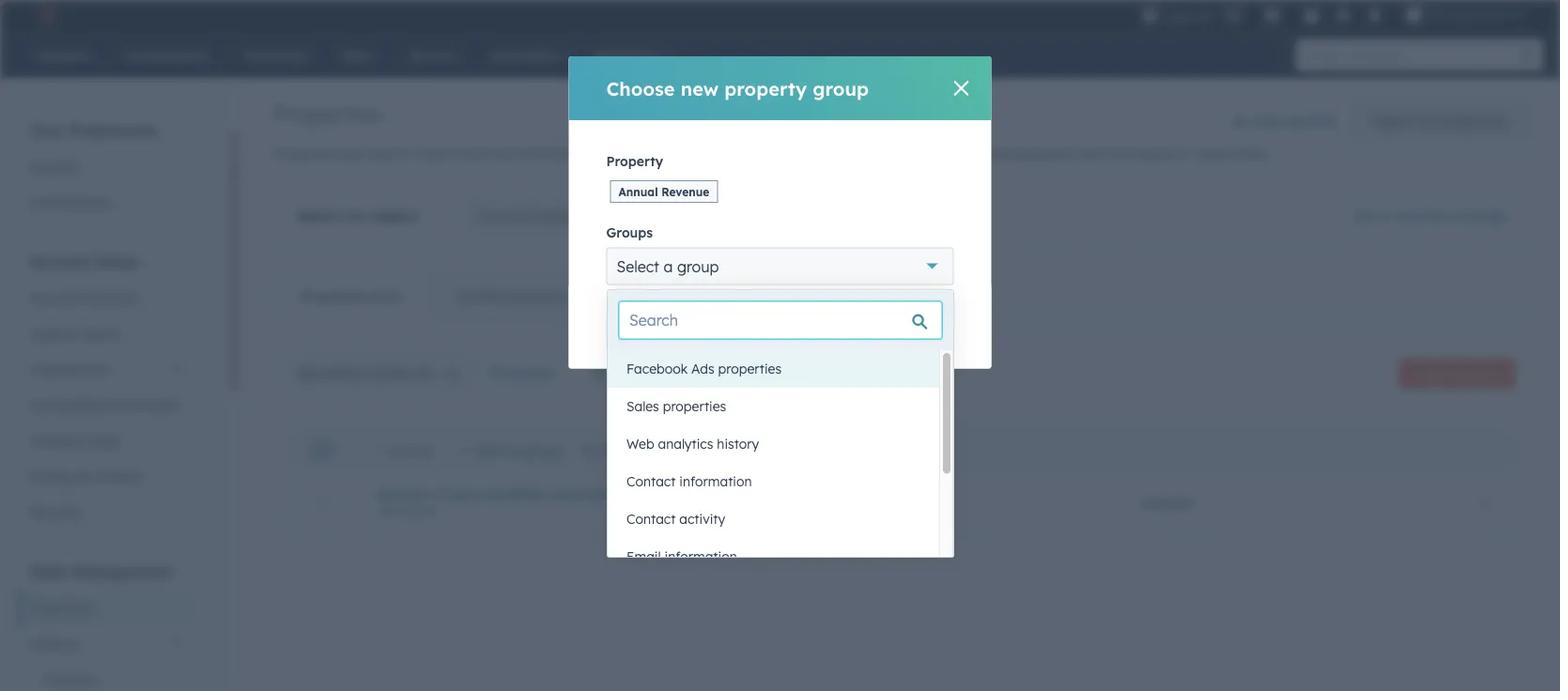 Task type: describe. For each thing, give the bounding box(es) containing it.
all groups button
[[476, 354, 580, 392]]

facebook
[[626, 361, 688, 377]]

used
[[364, 146, 394, 162]]

0 vertical spatial group
[[813, 77, 869, 100]]

account for account setup
[[30, 252, 91, 271]]

(0)
[[893, 288, 911, 305]]

vhs
[[1426, 7, 1451, 23]]

select for select a group
[[617, 257, 659, 276]]

1 vertical spatial date
[[377, 504, 403, 518]]

properties left like
[[1013, 146, 1077, 162]]

settings link
[[1331, 5, 1355, 25]]

calling icon image
[[1224, 7, 1241, 24]]

contact
[[889, 146, 936, 162]]

contact properties button
[[466, 197, 703, 235]]

data for data management
[[30, 562, 67, 581]]

Search search field
[[288, 354, 476, 392]]

account defaults link
[[19, 280, 196, 316]]

Search search field
[[619, 301, 942, 339]]

it!
[[1497, 7, 1507, 23]]

downloads
[[111, 397, 179, 413]]

properties right all
[[1440, 113, 1507, 129]]

0 vertical spatial date
[[586, 486, 618, 503]]

settings
[[1455, 208, 1507, 224]]

and
[[458, 146, 481, 162]]

account setup element
[[19, 251, 196, 530]]

quality
[[1289, 113, 1337, 129]]

contact inside button
[[626, 473, 676, 490]]

property inside dialog
[[724, 77, 807, 100]]

help button
[[1296, 0, 1328, 30]]

settings image
[[1335, 8, 1352, 25]]

data management
[[30, 562, 171, 581]]

can
[[1455, 7, 1476, 23]]

code
[[86, 433, 119, 449]]

contact inside tab panel
[[820, 495, 869, 511]]

tracking code link
[[19, 423, 196, 459]]

your
[[30, 121, 65, 139]]

archived properties (0) link
[[741, 274, 937, 319]]

about
[[596, 146, 633, 162]]

create
[[1415, 367, 1450, 381]]

in
[[718, 146, 729, 162]]

marketplace downloads link
[[19, 387, 196, 423]]

defaults
[[84, 290, 136, 306]]

teams inside account setup element
[[82, 325, 121, 342]]

web
[[626, 436, 654, 452]]

objects
[[30, 635, 77, 652]]

information inside button
[[679, 473, 752, 490]]

all users button
[[707, 354, 800, 394]]

web analytics history button
[[608, 425, 939, 463]]

sales inside button
[[626, 398, 659, 415]]

contact information button
[[608, 463, 939, 501]]

privacy
[[30, 468, 76, 485]]

to for add to group
[[505, 442, 519, 458]]

save button
[[606, 309, 685, 346]]

cancel
[[720, 319, 764, 335]]

& for teams
[[68, 325, 78, 342]]

upgrade image
[[1142, 8, 1159, 25]]

general
[[30, 158, 78, 175]]

select a group button
[[606, 247, 954, 285]]

data for data quality
[[1253, 113, 1285, 129]]

all for all groups
[[488, 364, 505, 381]]

go to contacts settings
[[1354, 208, 1507, 224]]

integrations button
[[19, 352, 196, 387]]

new
[[681, 77, 719, 100]]

are
[[340, 146, 361, 162]]

notifications button
[[1359, 0, 1391, 30]]

contacts
[[41, 671, 97, 688]]

notifications
[[30, 194, 110, 210]]

contact inside popup button
[[476, 207, 532, 225]]

all field types
[[592, 364, 682, 381]]

types
[[646, 364, 682, 381]]

users
[[740, 365, 775, 382]]

object:
[[370, 207, 421, 225]]

information inside tab panel
[[873, 495, 946, 511]]

annual revenue
[[618, 185, 710, 199]]

1 selected
[[381, 444, 433, 458]]

add to group
[[475, 442, 562, 458]]

close image
[[954, 81, 969, 96]]

archived
[[769, 288, 822, 305]]

conditional
[[455, 288, 526, 305]]

upgrade
[[1162, 8, 1213, 24]]

a for became a sales qualified lead date date picker
[[434, 486, 442, 503]]

hubspot
[[1141, 495, 1196, 511]]

0
[[1483, 495, 1492, 511]]

hubspot.
[[732, 146, 790, 162]]

or
[[1177, 146, 1190, 162]]

privacy & consent link
[[19, 459, 196, 495]]

users & teams
[[30, 325, 121, 342]]

name
[[1136, 146, 1174, 162]]

add to group button
[[456, 442, 562, 458]]

objects button
[[19, 626, 196, 662]]

all groups
[[488, 364, 555, 381]]

consent
[[92, 468, 143, 485]]

properties inside data management element
[[30, 600, 94, 616]]

group for select a group
[[677, 257, 719, 276]]

contact properties
[[476, 207, 609, 225]]

store
[[485, 146, 516, 162]]

lead inside 'became a sales qualified lead date date picker'
[[550, 486, 582, 503]]

all for all field types
[[592, 364, 609, 381]]

0 vertical spatial to
[[398, 146, 410, 162]]

annual
[[618, 185, 658, 199]]

setup
[[95, 252, 139, 271]]

choose new property group dialog
[[569, 56, 991, 369]]

all
[[1420, 113, 1436, 129]]



Task type: vqa. For each thing, say whether or not it's contained in the screenshot.
Sales properties button
yes



Task type: locate. For each thing, give the bounding box(es) containing it.
all right ads
[[719, 365, 736, 382]]

0 horizontal spatial groups
[[606, 224, 653, 240]]

field
[[613, 364, 642, 381]]

for
[[794, 146, 814, 162]]

first
[[1105, 146, 1132, 162]]

& inside tab panel
[[756, 442, 766, 458]]

like
[[1081, 146, 1101, 162]]

a
[[877, 146, 885, 162], [664, 257, 673, 276], [434, 486, 442, 503]]

properties up objects
[[30, 600, 94, 616]]

0 horizontal spatial date
[[377, 504, 403, 518]]

example,
[[818, 146, 874, 162]]

your preferences element
[[19, 120, 196, 220]]

1 horizontal spatial a
[[664, 257, 673, 276]]

& inside privacy & consent link
[[79, 468, 89, 485]]

1 vertical spatial teams
[[770, 442, 812, 458]]

0 horizontal spatial lead
[[550, 486, 582, 503]]

0 horizontal spatial users
[[30, 325, 65, 342]]

users inside tab panel
[[716, 442, 752, 458]]

all for all users
[[719, 365, 736, 382]]

hubspot image
[[34, 4, 56, 26]]

properties left (171)
[[301, 288, 367, 305]]

0 vertical spatial teams
[[82, 325, 121, 342]]

1 vertical spatial a
[[664, 257, 673, 276]]

email information button
[[608, 538, 939, 576]]

& inside users & teams link
[[68, 325, 78, 342]]

property left logic at top
[[530, 288, 584, 305]]

marketplace
[[30, 397, 107, 413]]

2 horizontal spatial to
[[1377, 208, 1390, 224]]

2 vertical spatial a
[[434, 486, 442, 503]]

0 vertical spatial property
[[724, 77, 807, 100]]

information
[[520, 146, 592, 162], [679, 473, 752, 490], [873, 495, 946, 511], [665, 549, 737, 565]]

1 vertical spatial to
[[1377, 208, 1390, 224]]

assign users & teams button
[[669, 442, 839, 458]]

tab list containing properties (171)
[[273, 273, 938, 320]]

2 vertical spatial to
[[505, 442, 519, 458]]

0 horizontal spatial group
[[523, 442, 562, 458]]

properties (171) link
[[274, 274, 428, 319]]

2 vertical spatial &
[[79, 468, 89, 485]]

sales properties
[[626, 398, 726, 415]]

export all properties button
[[1350, 102, 1530, 140]]

& right privacy
[[79, 468, 89, 485]]

became a sales qualified lead date button
[[377, 486, 775, 503]]

a up save button
[[664, 257, 673, 276]]

property for conditional property logic
[[530, 288, 584, 305]]

0 vertical spatial &
[[68, 325, 78, 342]]

tab panel containing all groups
[[273, 319, 1530, 567]]

property for create property
[[1453, 367, 1499, 381]]

select inside popup button
[[617, 257, 659, 276]]

a inside popup button
[[664, 257, 673, 276]]

account up account defaults at top
[[30, 252, 91, 271]]

data inside button
[[1253, 113, 1285, 129]]

have
[[980, 146, 1010, 162]]

group for add to group
[[523, 442, 562, 458]]

contact activity
[[626, 511, 725, 527]]

1 horizontal spatial to
[[505, 442, 519, 458]]

to right go at the top right
[[1377, 208, 1390, 224]]

properties are used to collect and store information about your records in hubspot. for example, a contact might have properties like first name or lead status.
[[273, 146, 1271, 162]]

2 horizontal spatial group
[[813, 77, 869, 100]]

choose new property group
[[606, 77, 869, 100]]

select left an
[[297, 207, 342, 225]]

0 horizontal spatial &
[[68, 325, 78, 342]]

data down security
[[30, 562, 67, 581]]

property up hubspot.
[[724, 77, 807, 100]]

marketplaces button
[[1253, 0, 1292, 30]]

group up cancel button
[[677, 257, 719, 276]]

& for consent
[[79, 468, 89, 485]]

property
[[606, 153, 663, 170]]

properties up are
[[273, 100, 382, 128]]

tracking
[[30, 433, 82, 449]]

qualified
[[485, 486, 546, 503]]

1 horizontal spatial group
[[677, 257, 719, 276]]

1 horizontal spatial select
[[617, 257, 659, 276]]

selected
[[389, 444, 433, 458]]

1 account from the top
[[30, 252, 91, 271]]

a inside 'became a sales qualified lead date date picker'
[[434, 486, 442, 503]]

0 horizontal spatial teams
[[82, 325, 121, 342]]

a left the contact
[[877, 146, 885, 162]]

1 vertical spatial select
[[617, 257, 659, 276]]

web analytics history
[[626, 436, 759, 452]]

1 vertical spatial &
[[756, 442, 766, 458]]

email
[[626, 549, 661, 565]]

revenue
[[661, 185, 710, 199]]

all inside "popup button"
[[592, 364, 609, 381]]

1 horizontal spatial data
[[1253, 113, 1285, 129]]

0 horizontal spatial all
[[488, 364, 505, 381]]

groups down select a group
[[670, 288, 715, 305]]

0 horizontal spatial data
[[30, 562, 67, 581]]

groups inside choose new property group dialog
[[606, 224, 653, 240]]

became
[[377, 486, 430, 503]]

menu containing vhs can fix it!
[[1140, 0, 1538, 30]]

contact down 'store'
[[476, 207, 532, 225]]

properties inside button
[[663, 398, 726, 415]]

properties left (0) on the top right
[[826, 288, 890, 305]]

group up qualified
[[523, 442, 562, 458]]

data up status.
[[1253, 113, 1285, 129]]

0 horizontal spatial a
[[434, 486, 442, 503]]

properties inside popup button
[[537, 207, 609, 225]]

1 horizontal spatial teams
[[770, 442, 812, 458]]

archive button
[[581, 442, 650, 458]]

contact information inside tab panel
[[820, 495, 946, 511]]

contact information inside button
[[626, 473, 752, 490]]

to right the add
[[505, 442, 519, 458]]

1 horizontal spatial &
[[79, 468, 89, 485]]

sales down the add
[[446, 486, 481, 503]]

1 vertical spatial data
[[30, 562, 67, 581]]

facebook ads properties
[[626, 361, 782, 377]]

0 vertical spatial sales
[[626, 398, 659, 415]]

properties inside properties (171) link
[[301, 288, 367, 305]]

date
[[586, 486, 618, 503], [377, 504, 403, 518]]

account setup
[[30, 252, 139, 271]]

date down the became
[[377, 504, 403, 518]]

analytics
[[658, 436, 713, 452]]

contacts
[[1394, 208, 1451, 224]]

users inside account setup element
[[30, 325, 65, 342]]

1 horizontal spatial lead
[[1194, 146, 1225, 162]]

clear input image
[[445, 368, 460, 383]]

1 vertical spatial group
[[677, 257, 719, 276]]

1 vertical spatial contact information
[[820, 495, 946, 511]]

teams inside tab panel
[[770, 442, 812, 458]]

2 horizontal spatial a
[[877, 146, 885, 162]]

1 horizontal spatial groups
[[670, 288, 715, 305]]

date down the archive button
[[586, 486, 618, 503]]

sales down all field types "popup button" on the left of the page
[[626, 398, 659, 415]]

teams up contact information button
[[770, 442, 812, 458]]

sales
[[626, 398, 659, 415], [446, 486, 481, 503]]

integrations
[[30, 361, 107, 378]]

1 horizontal spatial property
[[724, 77, 807, 100]]

records
[[668, 146, 714, 162]]

teams
[[82, 325, 121, 342], [770, 442, 812, 458]]

0 horizontal spatial sales
[[446, 486, 481, 503]]

preferences
[[69, 121, 157, 139]]

became a sales qualified lead date date picker
[[377, 486, 618, 518]]

properties down cancel button
[[718, 361, 782, 377]]

2 account from the top
[[30, 290, 81, 306]]

list box containing facebook ads properties
[[608, 350, 953, 576]]

groups
[[606, 224, 653, 240], [670, 288, 715, 305]]

2 horizontal spatial &
[[756, 442, 766, 458]]

contact inside button
[[626, 511, 676, 527]]

& up contact information button
[[756, 442, 766, 458]]

sales inside 'became a sales qualified lead date date picker'
[[446, 486, 481, 503]]

history
[[717, 436, 759, 452]]

a up picker
[[434, 486, 442, 503]]

property inside tab list
[[530, 288, 584, 305]]

property inside button
[[1453, 367, 1499, 381]]

all left groups
[[488, 364, 505, 381]]

0 vertical spatial users
[[30, 325, 65, 342]]

data quality button
[[1214, 102, 1338, 140]]

0 horizontal spatial contact information
[[626, 473, 752, 490]]

1 horizontal spatial all
[[592, 364, 609, 381]]

go to contacts settings button
[[1354, 208, 1507, 224]]

save
[[630, 319, 661, 335]]

properties up web analytics history
[[663, 398, 726, 415]]

groups down 'annual'
[[606, 224, 653, 240]]

0 vertical spatial groups
[[606, 224, 653, 240]]

eloise francis image
[[1406, 7, 1423, 23]]

1 vertical spatial sales
[[446, 486, 481, 503]]

0 horizontal spatial property
[[530, 288, 584, 305]]

select for select an object:
[[297, 207, 342, 225]]

group up example,
[[813, 77, 869, 100]]

all left field
[[592, 364, 609, 381]]

0 horizontal spatial select
[[297, 207, 342, 225]]

2 horizontal spatial property
[[1453, 367, 1499, 381]]

lead
[[1194, 146, 1225, 162], [550, 486, 582, 503]]

menu
[[1140, 0, 1538, 30]]

Search HubSpot search field
[[1296, 39, 1526, 71]]

users & teams link
[[19, 316, 196, 352]]

marketplaces image
[[1264, 8, 1281, 25]]

status.
[[1228, 146, 1271, 162]]

0 vertical spatial a
[[877, 146, 885, 162]]

activity
[[679, 511, 725, 527]]

notifications image
[[1366, 8, 1383, 25]]

archived properties (0)
[[769, 288, 911, 305]]

0 vertical spatial account
[[30, 252, 91, 271]]

properties down about
[[537, 207, 609, 225]]

0 vertical spatial select
[[297, 207, 342, 225]]

select an object:
[[297, 207, 421, 225]]

search image
[[1521, 49, 1534, 62]]

groups
[[509, 364, 555, 381]]

0 vertical spatial contact information
[[626, 473, 752, 490]]

lead right qualified
[[550, 486, 582, 503]]

& up integrations
[[68, 325, 78, 342]]

contact up email information button on the bottom
[[820, 495, 869, 511]]

properties
[[1440, 113, 1507, 129], [1013, 146, 1077, 162], [537, 207, 609, 225], [718, 361, 782, 377], [663, 398, 726, 415]]

1 vertical spatial groups
[[670, 288, 715, 305]]

assign
[[669, 442, 712, 458]]

contact information
[[626, 473, 752, 490], [820, 495, 946, 511]]

properties left are
[[273, 146, 337, 162]]

help image
[[1303, 8, 1320, 25]]

2 horizontal spatial all
[[719, 365, 736, 382]]

tab panel
[[273, 319, 1530, 567]]

assign users & teams
[[669, 442, 812, 458]]

account for account defaults
[[30, 290, 81, 306]]

management
[[72, 562, 171, 581]]

1 horizontal spatial sales
[[626, 398, 659, 415]]

facebook ads properties button
[[608, 350, 939, 388]]

tab list
[[273, 273, 938, 320]]

to for go to contacts settings
[[1377, 208, 1390, 224]]

property right create
[[1453, 367, 1499, 381]]

2 vertical spatial property
[[1453, 367, 1499, 381]]

&
[[68, 325, 78, 342], [756, 442, 766, 458], [79, 468, 89, 485]]

select up logic at top
[[617, 257, 659, 276]]

contacts link
[[19, 662, 196, 691]]

1 vertical spatial users
[[716, 442, 752, 458]]

notifications link
[[19, 185, 196, 220]]

0 horizontal spatial to
[[398, 146, 410, 162]]

group
[[813, 77, 869, 100], [677, 257, 719, 276], [523, 442, 562, 458]]

lead right or
[[1194, 146, 1225, 162]]

vhs can fix it!
[[1426, 7, 1507, 23]]

sales properties button
[[608, 388, 939, 425]]

0 vertical spatial data
[[1253, 113, 1285, 129]]

group inside select a group popup button
[[677, 257, 719, 276]]

account up users & teams
[[30, 290, 81, 306]]

data management element
[[19, 561, 196, 691]]

add
[[475, 442, 501, 458]]

account defaults
[[30, 290, 136, 306]]

0 vertical spatial lead
[[1194, 146, 1225, 162]]

logic
[[587, 288, 617, 305]]

picker
[[406, 504, 438, 518]]

properties inside archived properties (0) link
[[826, 288, 890, 305]]

tracking code
[[30, 433, 119, 449]]

information inside button
[[665, 549, 737, 565]]

security link
[[19, 495, 196, 530]]

export all properties
[[1373, 113, 1507, 129]]

privacy & consent
[[30, 468, 143, 485]]

1 horizontal spatial users
[[716, 442, 752, 458]]

create property button
[[1399, 359, 1515, 389]]

marketplace downloads
[[30, 397, 179, 413]]

1 vertical spatial account
[[30, 290, 81, 306]]

1 vertical spatial lead
[[550, 486, 582, 503]]

a for select a group
[[664, 257, 673, 276]]

to right used
[[398, 146, 410, 162]]

list box
[[608, 350, 953, 576]]

groups link
[[643, 274, 741, 319]]

properties
[[273, 100, 382, 128], [273, 146, 337, 162], [301, 288, 367, 305], [826, 288, 890, 305], [30, 600, 94, 616]]

contact up email
[[626, 511, 676, 527]]

1 vertical spatial property
[[530, 288, 584, 305]]

contact down web
[[626, 473, 676, 490]]

2 vertical spatial group
[[523, 442, 562, 458]]

1 horizontal spatial date
[[586, 486, 618, 503]]

teams down account defaults link
[[82, 325, 121, 342]]

property
[[724, 77, 807, 100], [530, 288, 584, 305], [1453, 367, 1499, 381]]

1 horizontal spatial contact information
[[820, 495, 946, 511]]



